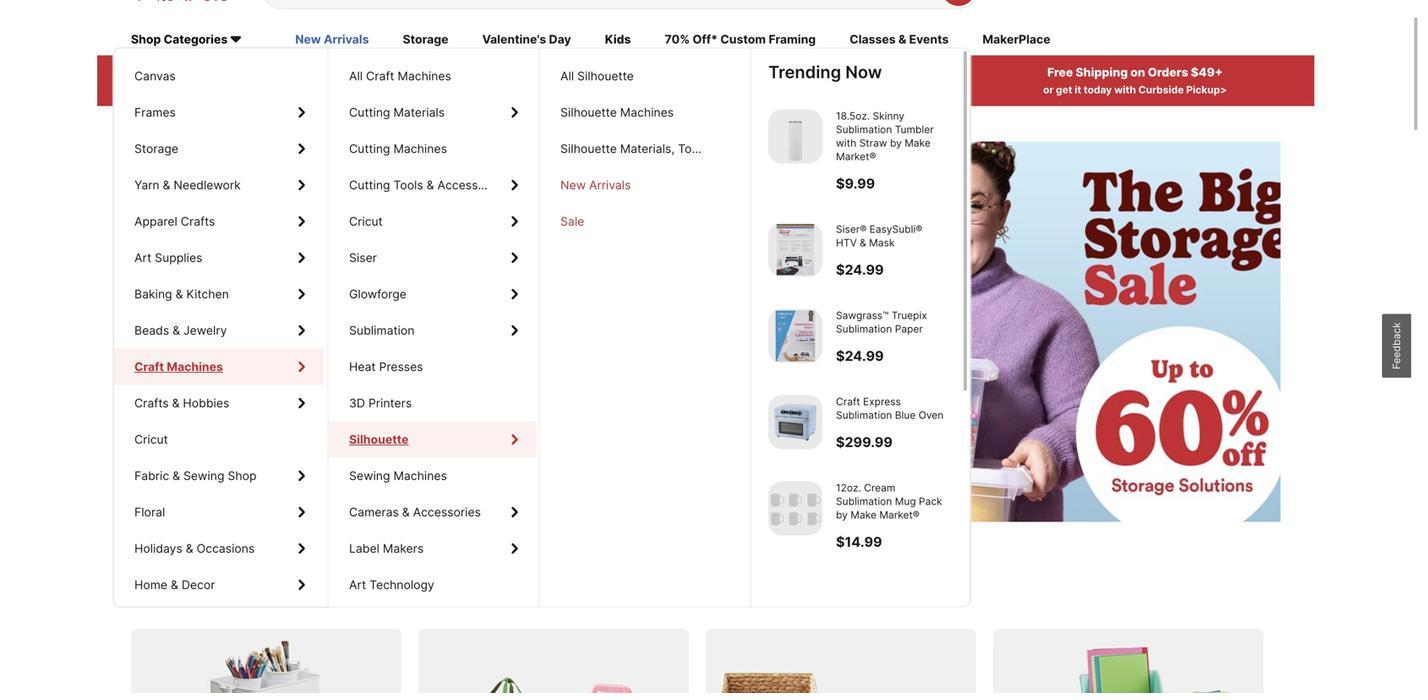 Task type: vqa. For each thing, say whether or not it's contained in the screenshot.
Family within the Family Recipe Scrapbook, Photo Journal Album, Anniversary, wedding, Christmas - 'Bon Appetit'
no



Task type: describe. For each thing, give the bounding box(es) containing it.
yarn & needlework for 70% off* custom framing
[[134, 178, 241, 192]]

hobbies for 70% off* custom framing
[[183, 396, 229, 411]]

to
[[294, 319, 314, 345]]

art supplies link for valentine's day
[[114, 240, 324, 276]]

sale link
[[540, 203, 748, 240]]

apparel for kids
[[134, 214, 177, 229]]

art for valentine's day
[[134, 251, 152, 265]]

today
[[1084, 84, 1112, 96]]

shop the sale button
[[204, 366, 320, 406]]

crafts & hobbies for valentine's day
[[134, 396, 229, 411]]

apparel for storage
[[134, 214, 177, 229]]

art technology link
[[329, 567, 537, 603]]

sewing machines
[[349, 469, 447, 483]]

frames for shop categories
[[134, 105, 176, 120]]

jewelry for storage
[[183, 323, 227, 338]]

apparel for new arrivals
[[134, 214, 177, 229]]

cricut link for 70% off* custom framing
[[114, 422, 324, 458]]

sublimation
[[349, 323, 415, 338]]

needlework for classes & events
[[174, 178, 241, 192]]

set.
[[342, 256, 418, 307]]

jewelry for classes & events
[[183, 323, 227, 338]]

holidays for storage
[[134, 542, 182, 556]]

shop inside shop the sale button
[[224, 379, 253, 394]]

70% off* custom framing link
[[665, 31, 816, 50]]

3d printers link
[[329, 385, 537, 422]]

white rolling cart with art supplies image
[[131, 629, 402, 693]]

3d printers
[[349, 396, 412, 411]]

your
[[641, 84, 664, 96]]

regular
[[253, 65, 298, 80]]

baking & kitchen link for valentine's day
[[114, 276, 324, 312]]

craft for valentine's day
[[134, 360, 163, 374]]

beads & jewelry for classes & events
[[134, 323, 227, 338]]

label makers link
[[329, 531, 537, 567]]

$9.99 for silhouette® printable heat transfer sheets
[[816, 148, 855, 165]]

craft machines for classes & events
[[134, 360, 220, 374]]

categories
[[164, 32, 228, 47]]

save
[[131, 581, 179, 606]]

price
[[301, 65, 331, 80]]

cutting machines link
[[329, 131, 537, 167]]

canvas link for shop categories
[[114, 58, 324, 94]]

all for all craft machines
[[349, 69, 363, 83]]

kitchen for shop categories
[[186, 287, 229, 301]]

2 vertical spatial accessories
[[413, 505, 481, 520]]

shop the sale
[[224, 379, 300, 394]]

baking & kitchen link for new arrivals
[[114, 276, 324, 312]]

for inside "silhouette® printable heat transfer sheets for dark fabrics"
[[887, 296, 900, 308]]

arrivals for leftmost the new arrivals link
[[324, 32, 369, 47]]

silhouette materials, tools and accessories
[[561, 142, 804, 156]]

purchases
[[334, 65, 396, 80]]

yarn for shop categories
[[134, 178, 159, 192]]

cutting materials
[[349, 105, 445, 120]]

$299.99
[[819, 421, 875, 437]]

canvas for 70% off* custom framing
[[134, 69, 176, 83]]

holidays & occasions link for new arrivals
[[114, 531, 324, 567]]

storage link for 70% off* custom framing
[[114, 131, 324, 167]]

fabric & sewing shop link for new arrivals
[[114, 458, 324, 494]]

makers
[[383, 542, 424, 556]]

occasions for shop categories
[[197, 542, 255, 556]]

apparel crafts link for new arrivals
[[114, 203, 324, 240]]

colorful plastic storage bins image
[[994, 629, 1264, 693]]

art supplies link for shop categories
[[114, 240, 324, 276]]

when
[[571, 84, 598, 96]]

silhouette materials, tools and accessories link
[[540, 131, 804, 167]]

cutting inside silhouette cameo® 4 cutting machine
[[819, 396, 854, 408]]

kids
[[605, 32, 631, 47]]

floral for new arrivals
[[134, 505, 165, 520]]

technology
[[370, 578, 435, 592]]

classes & events
[[850, 32, 949, 47]]

machines inside 'link'
[[394, 142, 447, 156]]

home & decor link for shop categories
[[114, 567, 324, 603]]

needlework for shop categories
[[174, 178, 241, 192]]

every
[[413, 581, 469, 606]]

kids link
[[605, 31, 631, 50]]

valentine's day
[[482, 32, 571, 47]]

and
[[711, 142, 732, 156]]

free
[[1048, 65, 1073, 80]]

hobbies for valentine's day
[[183, 396, 229, 411]]

heat presses
[[349, 360, 423, 374]]

silhouette machines link
[[540, 94, 748, 131]]

1 horizontal spatial storage
[[486, 319, 558, 345]]

apparel crafts for kids
[[134, 214, 215, 229]]

shop for kids
[[228, 469, 257, 483]]

cricut for storage
[[134, 433, 168, 447]]

craft for 70% off* custom framing
[[134, 360, 163, 374]]

daily23us.
[[240, 84, 299, 96]]

decor for valentine's day
[[182, 578, 215, 592]]

home & decor link for storage
[[114, 567, 324, 603]]

orders
[[1148, 65, 1189, 80]]

free shipping on orders $49+ or get it today with curbside pickup>
[[1044, 65, 1227, 96]]

hobbies for shop categories
[[183, 396, 229, 411]]

beads & jewelry for valentine's day
[[134, 323, 227, 338]]

0 vertical spatial accessories
[[736, 142, 804, 156]]

siser
[[349, 251, 377, 265]]

materials,
[[620, 142, 675, 156]]

events
[[909, 32, 949, 47]]

trending now
[[769, 62, 882, 82]]

apparel crafts for valentine's day
[[134, 214, 215, 229]]

supplies.
[[563, 319, 648, 345]]

ready. set. organize!
[[204, 256, 616, 307]]

silhouette® printable heat transfer sheets
[[816, 110, 942, 136]]

canvas link for 70% off* custom framing
[[114, 58, 324, 94]]

heat for silhouette® printable heat transfer sheets
[[919, 110, 942, 122]]

yarn & needlework link for classes & events
[[114, 167, 324, 203]]

0 vertical spatial tools
[[678, 142, 708, 156]]

storage for kids
[[134, 142, 178, 156]]

baking for valentine's day
[[134, 287, 172, 301]]

fabric & sewing shop link for 70% off* custom framing
[[114, 458, 324, 494]]

frames link for new arrivals
[[114, 94, 324, 131]]

silhouette® printable heat transfer sheets for dark fabrics
[[808, 282, 934, 322]]

beads & jewelry link for classes & events
[[114, 312, 324, 349]]

shop for new arrivals
[[228, 469, 257, 483]]

home & decor link for 70% off* custom framing
[[114, 567, 324, 603]]

silhouette up the you
[[578, 69, 634, 83]]

day
[[549, 32, 571, 47]]

shop for valentine's day
[[228, 469, 257, 483]]

20% off all regular price purchases with code daily23us. exclusions apply>
[[185, 65, 396, 96]]

cricut for valentine's day
[[134, 433, 168, 447]]

crafts & hobbies link for 70% off* custom framing
[[114, 385, 324, 422]]

on inside free shipping on orders $49+ or get it today with curbside pickup>
[[1131, 65, 1146, 80]]

needlework for new arrivals
[[174, 178, 241, 192]]

yarn for classes & events
[[134, 178, 159, 192]]

20%
[[185, 65, 211, 80]]

floral link for classes & events
[[114, 494, 324, 531]]

curbside
[[1139, 84, 1184, 96]]

crafts & hobbies for kids
[[134, 396, 229, 411]]

you
[[600, 84, 619, 96]]

baking & kitchen link for kids
[[114, 276, 324, 312]]

crafts & hobbies for storage
[[134, 396, 229, 411]]

beads for new arrivals
[[134, 323, 169, 338]]

home & decor link for new arrivals
[[114, 567, 324, 603]]

off*
[[693, 32, 718, 47]]

baking & kitchen for new arrivals
[[134, 287, 229, 301]]

apparel crafts link for classes & events
[[114, 203, 324, 240]]

sale inside button
[[276, 379, 300, 394]]

custom
[[721, 32, 766, 47]]

holidays & occasions for 70% off* custom framing
[[134, 542, 255, 556]]

earn
[[662, 65, 689, 80]]

up
[[264, 319, 289, 345]]

fabric & sewing shop for 70% off* custom framing
[[134, 469, 257, 483]]

with inside free shipping on orders $49+ or get it today with curbside pickup>
[[1115, 84, 1136, 96]]

apply>
[[833, 84, 869, 96]]

score up to 60% off essential storage supplies.
[[204, 319, 648, 345]]

cutting tools & accessories link
[[329, 167, 537, 203]]

home & decor link for classes & events
[[114, 567, 324, 603]]

fabric & sewing shop for classes & events
[[134, 469, 257, 483]]

the
[[256, 379, 274, 394]]

cutting machines
[[349, 142, 447, 156]]

now
[[846, 62, 882, 82]]

trending
[[769, 62, 841, 82]]

cutting materials link
[[329, 94, 537, 131]]

$6.99 link
[[769, 196, 945, 255]]

3d
[[349, 396, 365, 411]]

supplies for kids
[[155, 251, 202, 265]]

silhouette link
[[329, 422, 537, 458]]

art for new arrivals
[[134, 251, 152, 265]]

off
[[365, 319, 391, 345]]

supplies for shop categories
[[155, 251, 202, 265]]

holidays & occasions for kids
[[134, 542, 255, 556]]

$499.99
[[821, 507, 879, 523]]

score
[[204, 319, 259, 345]]

fabric & sewing shop link for shop categories
[[114, 458, 324, 494]]

silhouette cameo® 4 cutting machine
[[819, 382, 923, 408]]

get
[[1056, 84, 1073, 96]]

$6.99
[[817, 235, 856, 251]]

save on creative storage for every space.
[[131, 581, 540, 606]]

cricut for new arrivals
[[134, 433, 168, 447]]

code
[[213, 84, 238, 96]]

yarn & needlework link for new arrivals
[[114, 167, 324, 203]]

cricut for 70% off* custom framing
[[134, 433, 168, 447]]

fabric & sewing shop link for kids
[[114, 458, 324, 494]]

occasions for 70% off* custom framing
[[197, 542, 255, 556]]

fabric for 70% off* custom framing
[[134, 469, 169, 483]]

siser link
[[329, 240, 537, 276]]

all silhouette link
[[540, 58, 748, 94]]

all silhouette
[[561, 69, 634, 83]]

silhouette down 3d printers in the left of the page
[[349, 433, 409, 447]]

apparel crafts for shop categories
[[134, 214, 215, 229]]

1 horizontal spatial new
[[561, 178, 586, 192]]

art inside art technology link
[[349, 578, 366, 592]]

use
[[621, 84, 639, 96]]

shipping
[[1076, 65, 1128, 80]]

beads & jewelry link for valentine's day
[[114, 312, 324, 349]]

you scored a free $5 bonus reward image
[[0, 142, 170, 522]]



Task type: locate. For each thing, give the bounding box(es) containing it.
sale
[[561, 214, 585, 229], [276, 379, 300, 394]]

canvas link for storage
[[114, 58, 324, 94]]

on right save
[[184, 581, 209, 606]]

baking for kids
[[134, 287, 172, 301]]

0 horizontal spatial for
[[380, 581, 408, 606]]

sheets inside "silhouette® printable heat transfer sheets for dark fabrics"
[[851, 296, 884, 308]]

art supplies link for new arrivals
[[114, 240, 324, 276]]

machine
[[857, 396, 897, 408], [840, 482, 881, 494]]

beads & jewelry link for new arrivals
[[114, 312, 324, 349]]

fabric for storage
[[134, 469, 169, 483]]

holidays
[[134, 542, 182, 556], [134, 542, 182, 556], [134, 542, 182, 556], [134, 542, 182, 556], [134, 542, 182, 556], [134, 542, 182, 556], [134, 542, 182, 556], [134, 542, 182, 556]]

cameo®
[[879, 468, 920, 481]]

2 vertical spatial heat
[[349, 360, 376, 374]]

storage for 70% off* custom framing
[[134, 142, 178, 156]]

silhouette® cameo® 4 pro machine
[[821, 468, 929, 494]]

transfer inside "silhouette® printable heat transfer sheets for dark fabrics"
[[808, 296, 848, 308]]

craft machines for kids
[[134, 360, 220, 374]]

home for shop categories
[[134, 578, 167, 592]]

yarn & needlework for valentine's day
[[134, 178, 241, 192]]

new up 'price'
[[295, 32, 321, 47]]

shop categories
[[131, 32, 228, 47]]

tools left and
[[678, 142, 708, 156]]

floral for kids
[[134, 505, 165, 520]]

floral link for 70% off* custom framing
[[114, 494, 324, 531]]

1 horizontal spatial sale
[[561, 214, 585, 229]]

1 horizontal spatial on
[[1131, 65, 1146, 80]]

classes
[[850, 32, 896, 47]]

2 horizontal spatial all
[[561, 69, 574, 83]]

2 vertical spatial silhouette®
[[821, 468, 876, 481]]

art
[[134, 251, 152, 265], [134, 251, 152, 265], [134, 251, 152, 265], [134, 251, 152, 265], [134, 251, 152, 265], [134, 251, 152, 265], [134, 251, 152, 265], [134, 251, 152, 265], [349, 578, 366, 592]]

with right today
[[1115, 84, 1136, 96]]

cricut link for shop categories
[[114, 422, 324, 458]]

1 vertical spatial new arrivals
[[561, 178, 631, 192]]

0 vertical spatial transfer
[[816, 123, 856, 136]]

credit
[[720, 84, 751, 96]]

$9.99 down the silhouette® printable heat transfer sheets
[[816, 148, 855, 165]]

cutting tools & accessories
[[349, 178, 505, 192]]

for down the label makers
[[380, 581, 408, 606]]

crafts & hobbies for 70% off* custom framing
[[134, 396, 229, 411]]

occasions for storage
[[197, 542, 255, 556]]

0 vertical spatial on
[[1131, 65, 1146, 80]]

new arrivals
[[295, 32, 369, 47], [561, 178, 631, 192]]

& inside earn 9% in rewards when you use your michaels™ credit card.³ details & apply>
[[824, 84, 830, 96]]

accessories up "label makers" link
[[413, 505, 481, 520]]

pro
[[821, 482, 837, 494]]

storage
[[486, 319, 558, 345], [299, 581, 376, 606]]

tools down cutting machines at left
[[394, 178, 423, 192]]

0 horizontal spatial with
[[189, 84, 210, 96]]

or
[[1044, 84, 1054, 96]]

art supplies for classes & events
[[134, 251, 202, 265]]

beads for shop categories
[[134, 323, 169, 338]]

crafts & hobbies link for shop categories
[[114, 385, 324, 422]]

cricut link for kids
[[114, 422, 324, 458]]

4 right 'cameo®'
[[917, 382, 923, 394]]

with down 20% on the left top
[[189, 84, 210, 96]]

1 vertical spatial sheets
[[851, 296, 884, 308]]

sheets left dark
[[851, 296, 884, 308]]

classes & events link
[[850, 31, 949, 50]]

valentine's
[[482, 32, 546, 47]]

framing
[[769, 32, 816, 47]]

silhouette® inside "silhouette® printable heat transfer sheets for dark fabrics"
[[808, 282, 863, 295]]

printable inside "silhouette® printable heat transfer sheets for dark fabrics"
[[866, 282, 909, 295]]

heat inside 'link'
[[349, 360, 376, 374]]

all inside 20% off all regular price purchases with code daily23us. exclusions apply>
[[235, 65, 251, 80]]

supplies for 70% off* custom framing
[[155, 251, 202, 265]]

frames link
[[114, 94, 324, 131], [114, 94, 324, 131], [114, 94, 324, 131], [114, 94, 324, 131], [114, 94, 324, 131], [114, 94, 324, 131], [114, 94, 324, 131], [114, 94, 324, 131]]

accessories right and
[[736, 142, 804, 156]]

1 vertical spatial heat
[[911, 282, 934, 295]]

with inside 20% off all regular price purchases with code daily23us. exclusions apply>
[[189, 84, 210, 96]]

apparel crafts
[[134, 214, 215, 229], [134, 214, 215, 229], [134, 214, 215, 229], [134, 214, 215, 229], [134, 214, 215, 229], [134, 214, 215, 229], [134, 214, 215, 229], [134, 214, 215, 229]]

new arrivals up sale link
[[561, 178, 631, 192]]

$9.99 down fabrics
[[808, 334, 847, 351]]

yarn for 70% off* custom framing
[[134, 178, 159, 192]]

valentine's day link
[[482, 31, 571, 50]]

canvas for kids
[[134, 69, 176, 83]]

silhouette® up fabrics
[[808, 282, 863, 295]]

storage link
[[403, 31, 449, 50], [114, 131, 324, 167], [114, 131, 324, 167], [114, 131, 324, 167], [114, 131, 324, 167], [114, 131, 324, 167], [114, 131, 324, 167], [114, 131, 324, 167], [114, 131, 324, 167]]

apparel for shop categories
[[134, 214, 177, 229]]

decor for new arrivals
[[182, 578, 215, 592]]

1 with from the left
[[189, 84, 210, 96]]

arrivals up sale link
[[589, 178, 631, 192]]

for left dark
[[887, 296, 900, 308]]

1 vertical spatial printable
[[866, 282, 909, 295]]

frames for valentine's day
[[134, 105, 176, 120]]

canvas link
[[114, 58, 324, 94], [114, 58, 324, 94], [114, 58, 324, 94], [114, 58, 324, 94], [114, 58, 324, 94], [114, 58, 324, 94], [114, 58, 324, 94], [114, 58, 324, 94]]

sale up organize!
[[561, 214, 585, 229]]

machine up $499.99
[[840, 482, 881, 494]]

1 vertical spatial new arrivals link
[[540, 167, 748, 203]]

transfer inside the silhouette® printable heat transfer sheets
[[816, 123, 856, 136]]

silhouette® up pro
[[821, 468, 876, 481]]

shop inside shop categories link
[[131, 32, 161, 47]]

fabric for valentine's day
[[134, 469, 169, 483]]

canvas for valentine's day
[[134, 69, 176, 83]]

0 horizontal spatial tools
[[394, 178, 423, 192]]

silhouette up $299.99
[[819, 382, 867, 394]]

beads & jewelry
[[134, 323, 227, 338], [134, 323, 227, 338], [134, 323, 227, 338], [134, 323, 227, 338], [134, 323, 227, 338], [134, 323, 227, 338], [134, 323, 227, 338], [134, 323, 227, 338]]

1 horizontal spatial all
[[349, 69, 363, 83]]

on up "curbside"
[[1131, 65, 1146, 80]]

frames for storage
[[134, 105, 176, 120]]

printers
[[369, 396, 412, 411]]

heat inside "silhouette® printable heat transfer sheets for dark fabrics"
[[911, 282, 934, 295]]

jewelry
[[183, 323, 227, 338], [183, 323, 227, 338], [183, 323, 227, 338], [183, 323, 227, 338], [183, 323, 227, 338], [183, 323, 227, 338], [183, 323, 227, 338], [183, 323, 227, 338]]

machine for $499.99
[[840, 482, 881, 494]]

all right off
[[235, 65, 251, 80]]

sublimation link
[[329, 312, 537, 349]]

silhouette inside silhouette cameo® 4 cutting machine
[[819, 382, 867, 394]]

yarn & needlework link
[[114, 167, 324, 203], [114, 167, 324, 203], [114, 167, 324, 203], [114, 167, 324, 203], [114, 167, 324, 203], [114, 167, 324, 203], [114, 167, 324, 203], [114, 167, 324, 203]]

fabric for classes & events
[[134, 469, 169, 483]]

floral link for valentine's day
[[114, 494, 324, 531]]

1 vertical spatial tools
[[394, 178, 423, 192]]

fabric & sewing shop for valentine's day
[[134, 469, 257, 483]]

cutting inside cutting tools & accessories link
[[349, 178, 390, 192]]

three water hyacinth baskets in white, brown and tan image
[[706, 629, 977, 693]]

supplies for storage
[[155, 251, 202, 265]]

0 vertical spatial $9.99
[[816, 148, 855, 165]]

floral
[[134, 505, 165, 520], [134, 505, 165, 520], [134, 505, 165, 520], [134, 505, 165, 520], [134, 505, 165, 520], [134, 505, 165, 520], [134, 505, 165, 520], [134, 505, 165, 520]]

home & decor link for valentine's day
[[114, 567, 324, 603]]

creative
[[214, 581, 295, 606]]

heat down events
[[919, 110, 942, 122]]

holidays & occasions link for valentine's day
[[114, 531, 324, 567]]

canvas link for valentine's day
[[114, 58, 324, 94]]

in
[[713, 65, 723, 80]]

1 horizontal spatial arrivals
[[589, 178, 631, 192]]

1 vertical spatial arrivals
[[589, 178, 631, 192]]

1 vertical spatial new
[[561, 178, 586, 192]]

card.³
[[753, 84, 784, 96]]

details
[[787, 84, 821, 96]]

storage down label
[[299, 581, 376, 606]]

pickup>
[[1187, 84, 1227, 96]]

fabric & sewing shop for storage
[[134, 469, 257, 483]]

new arrivals link up 'price'
[[295, 31, 369, 50]]

&
[[899, 32, 907, 47], [824, 84, 830, 96], [163, 178, 170, 192], [163, 178, 170, 192], [163, 178, 170, 192], [163, 178, 170, 192], [163, 178, 170, 192], [163, 178, 170, 192], [163, 178, 170, 192], [163, 178, 170, 192], [427, 178, 434, 192], [176, 287, 183, 301], [176, 287, 183, 301], [176, 287, 183, 301], [176, 287, 183, 301], [176, 287, 183, 301], [176, 287, 183, 301], [176, 287, 183, 301], [176, 287, 183, 301], [173, 323, 180, 338], [173, 323, 180, 338], [173, 323, 180, 338], [173, 323, 180, 338], [173, 323, 180, 338], [173, 323, 180, 338], [173, 323, 180, 338], [173, 323, 180, 338], [172, 396, 180, 411], [172, 396, 180, 411], [172, 396, 180, 411], [172, 396, 180, 411], [172, 396, 180, 411], [172, 396, 180, 411], [172, 396, 180, 411], [172, 396, 180, 411], [173, 469, 180, 483], [173, 469, 180, 483], [173, 469, 180, 483], [173, 469, 180, 483], [173, 469, 180, 483], [173, 469, 180, 483], [173, 469, 180, 483], [173, 469, 180, 483], [402, 505, 410, 520], [186, 542, 193, 556], [186, 542, 193, 556], [186, 542, 193, 556], [186, 542, 193, 556], [186, 542, 193, 556], [186, 542, 193, 556], [186, 542, 193, 556], [186, 542, 193, 556], [171, 578, 178, 592], [171, 578, 178, 592], [171, 578, 178, 592], [171, 578, 178, 592], [171, 578, 178, 592], [171, 578, 178, 592], [171, 578, 178, 592], [171, 578, 178, 592]]

cricut link for valentine's day
[[114, 422, 324, 458]]

transfer for silhouette® printable heat transfer sheets
[[816, 123, 856, 136]]

new arrivals link down the materials,
[[540, 167, 748, 203]]

art technology
[[349, 578, 435, 592]]

art for 70% off* custom framing
[[134, 251, 152, 265]]

0 vertical spatial new
[[295, 32, 321, 47]]

yarn & needlework link for storage
[[114, 167, 324, 203]]

storage down organize!
[[486, 319, 558, 345]]

printable inside the silhouette® printable heat transfer sheets
[[874, 110, 917, 122]]

fabric & sewing shop link
[[114, 458, 324, 494], [114, 458, 324, 494], [114, 458, 324, 494], [114, 458, 324, 494], [114, 458, 324, 494], [114, 458, 324, 494], [114, 458, 324, 494], [114, 458, 324, 494]]

1 vertical spatial machine
[[840, 482, 881, 494]]

60%
[[319, 319, 360, 345]]

frames for kids
[[134, 105, 176, 120]]

cutting for cutting materials
[[349, 105, 390, 120]]

exclusions
[[302, 84, 355, 96]]

machine inside silhouette cameo® 4 cutting machine
[[857, 396, 897, 408]]

crafts & hobbies
[[134, 396, 229, 411], [134, 396, 229, 411], [134, 396, 229, 411], [134, 396, 229, 411], [134, 396, 229, 411], [134, 396, 229, 411], [134, 396, 229, 411], [134, 396, 229, 411]]

beads & jewelry link for storage
[[114, 312, 324, 349]]

sheets down apply>
[[859, 123, 892, 136]]

all craft machines link
[[329, 58, 537, 94]]

0 vertical spatial arrivals
[[324, 32, 369, 47]]

holidays for shop categories
[[134, 542, 182, 556]]

0 vertical spatial printable
[[874, 110, 917, 122]]

decor for 70% off* custom framing
[[182, 578, 215, 592]]

cameo®
[[870, 382, 914, 394]]

holidays & occasions for shop categories
[[134, 542, 255, 556]]

new arrivals inside the new arrivals link
[[561, 178, 631, 192]]

sale right the on the bottom
[[276, 379, 300, 394]]

holiday storage containers image
[[419, 629, 689, 693]]

1 vertical spatial 4
[[923, 468, 929, 481]]

art for storage
[[134, 251, 152, 265]]

1 vertical spatial accessories
[[438, 178, 505, 192]]

supplies for classes & events
[[155, 251, 202, 265]]

apparel crafts for 70% off* custom framing
[[134, 214, 215, 229]]

0 vertical spatial heat
[[919, 110, 942, 122]]

dark
[[903, 296, 925, 308]]

craft machines link for classes & events
[[114, 349, 324, 385]]

0 vertical spatial new arrivals
[[295, 32, 369, 47]]

craft
[[366, 69, 394, 83], [134, 360, 163, 374], [134, 360, 163, 374], [134, 360, 163, 374], [134, 360, 163, 374], [134, 360, 163, 374], [134, 360, 163, 374], [134, 360, 163, 374], [134, 360, 164, 374]]

cutting inside cutting machines 'link'
[[349, 142, 390, 156]]

silhouette® inside the silhouette® printable heat transfer sheets
[[816, 110, 871, 122]]

4 inside silhouette cameo® 4 cutting machine
[[917, 382, 923, 394]]

cricut link
[[329, 203, 537, 240], [114, 422, 324, 458], [114, 422, 324, 458], [114, 422, 324, 458], [114, 422, 324, 458], [114, 422, 324, 458], [114, 422, 324, 458], [114, 422, 324, 458], [114, 422, 324, 458]]

0 vertical spatial storage
[[486, 319, 558, 345]]

transfer
[[816, 123, 856, 136], [808, 296, 848, 308]]

0 horizontal spatial storage
[[299, 581, 376, 606]]

apparel crafts link for shop categories
[[114, 203, 324, 240]]

printable up dark
[[866, 282, 909, 295]]

apparel crafts link for kids
[[114, 203, 324, 240]]

storage for valentine's day
[[134, 142, 178, 156]]

heat up 3d on the left bottom
[[349, 360, 376, 374]]

earn 9% in rewards when you use your michaels™ credit card.³ details & apply>
[[571, 65, 869, 96]]

baking & kitchen for classes & events
[[134, 287, 229, 301]]

all up when at the top left of the page
[[561, 69, 574, 83]]

baking
[[134, 287, 172, 301], [134, 287, 172, 301], [134, 287, 172, 301], [134, 287, 172, 301], [134, 287, 172, 301], [134, 287, 172, 301], [134, 287, 172, 301], [134, 287, 172, 301]]

heat for silhouette® printable heat transfer sheets for dark fabrics
[[911, 282, 934, 295]]

cameras & accessories
[[349, 505, 481, 520]]

0 horizontal spatial sale
[[276, 379, 300, 394]]

holidays & occasions
[[134, 542, 255, 556], [134, 542, 255, 556], [134, 542, 255, 556], [134, 542, 255, 556], [134, 542, 255, 556], [134, 542, 255, 556], [134, 542, 255, 556], [134, 542, 255, 556]]

yarn & needlework for classes & events
[[134, 178, 241, 192]]

cricut for shop categories
[[134, 433, 168, 447]]

with
[[189, 84, 210, 96], [1115, 84, 1136, 96]]

sewing for new arrivals
[[183, 469, 224, 483]]

space.
[[474, 581, 540, 606]]

crafts
[[181, 214, 215, 229], [181, 214, 215, 229], [181, 214, 215, 229], [181, 214, 215, 229], [181, 214, 215, 229], [181, 214, 215, 229], [181, 214, 215, 229], [181, 214, 215, 229], [134, 396, 169, 411], [134, 396, 169, 411], [134, 396, 169, 411], [134, 396, 169, 411], [134, 396, 169, 411], [134, 396, 169, 411], [134, 396, 169, 411], [134, 396, 169, 411]]

0 horizontal spatial new arrivals
[[295, 32, 369, 47]]

arrivals for rightmost the new arrivals link
[[589, 178, 631, 192]]

yarn & needlework for storage
[[134, 178, 241, 192]]

heat up dark
[[911, 282, 934, 295]]

0 horizontal spatial arrivals
[[324, 32, 369, 47]]

printable down now
[[874, 110, 917, 122]]

shop
[[131, 32, 161, 47], [224, 379, 253, 394], [228, 469, 257, 483], [228, 469, 257, 483], [228, 469, 257, 483], [228, 469, 257, 483], [228, 469, 257, 483], [228, 469, 257, 483], [228, 469, 257, 483], [228, 469, 257, 483]]

all up the apply>
[[349, 69, 363, 83]]

for
[[887, 296, 900, 308], [380, 581, 408, 606]]

frames link for shop categories
[[114, 94, 324, 131]]

floral link
[[114, 494, 324, 531], [114, 494, 324, 531], [114, 494, 324, 531], [114, 494, 324, 531], [114, 494, 324, 531], [114, 494, 324, 531], [114, 494, 324, 531], [114, 494, 324, 531]]

1 horizontal spatial with
[[1115, 84, 1136, 96]]

art supplies link for 70% off* custom framing
[[114, 240, 324, 276]]

apparel crafts for new arrivals
[[134, 214, 215, 229]]

baking & kitchen for valentine's day
[[134, 287, 229, 301]]

michaels™
[[666, 84, 718, 96]]

art supplies for storage
[[134, 251, 202, 265]]

2 with from the left
[[1115, 84, 1136, 96]]

fabrics
[[808, 309, 843, 322]]

0 horizontal spatial all
[[235, 65, 251, 80]]

machine down 'cameo®'
[[857, 396, 897, 408]]

machine inside silhouette® cameo® 4 pro machine
[[840, 482, 881, 494]]

heat inside the silhouette® printable heat transfer sheets
[[919, 110, 942, 122]]

it
[[1075, 84, 1082, 96]]

machines
[[398, 69, 451, 83], [620, 105, 674, 120], [394, 142, 447, 156], [166, 360, 220, 374], [166, 360, 220, 374], [166, 360, 220, 374], [166, 360, 220, 374], [166, 360, 220, 374], [166, 360, 220, 374], [166, 360, 220, 374], [167, 360, 223, 374], [394, 469, 447, 483]]

cutting inside cutting materials link
[[349, 105, 390, 120]]

cutting up $299.99
[[819, 396, 854, 408]]

storage for new arrivals
[[134, 142, 178, 156]]

hobbies for storage
[[183, 396, 229, 411]]

transfer up fabrics
[[808, 296, 848, 308]]

70%
[[665, 32, 690, 47]]

arrivals up "purchases"
[[324, 32, 369, 47]]

0 vertical spatial 4
[[917, 382, 923, 394]]

the big storage sale up to 60% off storage solutions with woman holding plastic containers image
[[170, 142, 1320, 522]]

cutting down cutting materials
[[349, 142, 390, 156]]

0 vertical spatial for
[[887, 296, 900, 308]]

kitchen for classes & events
[[186, 287, 229, 301]]

sheets for silhouette® printable heat transfer sheets
[[859, 123, 892, 136]]

beads for valentine's day
[[134, 323, 169, 338]]

accessories down cutting machines 'link' on the left of page
[[438, 178, 505, 192]]

transfer down apply>
[[816, 123, 856, 136]]

shop for storage
[[228, 469, 257, 483]]

1 vertical spatial on
[[184, 581, 209, 606]]

cutting down the apply>
[[349, 105, 390, 120]]

1 horizontal spatial new arrivals
[[561, 178, 631, 192]]

home for classes & events
[[134, 578, 167, 592]]

holidays for classes & events
[[134, 542, 182, 556]]

4 inside silhouette® cameo® 4 pro machine
[[923, 468, 929, 481]]

1 vertical spatial silhouette®
[[808, 282, 863, 295]]

0 vertical spatial sale
[[561, 214, 585, 229]]

shop for 70% off* custom framing
[[228, 469, 257, 483]]

heat presses link
[[329, 349, 537, 385]]

fabric & sewing shop for kids
[[134, 469, 257, 483]]

off
[[214, 65, 232, 80]]

0 horizontal spatial new
[[295, 32, 321, 47]]

0 vertical spatial machine
[[857, 396, 897, 408]]

yarn for kids
[[134, 178, 159, 192]]

storage link for valentine's day
[[114, 131, 324, 167]]

ready.
[[204, 256, 332, 307]]

0 vertical spatial sheets
[[859, 123, 892, 136]]

0 horizontal spatial on
[[184, 581, 209, 606]]

1 vertical spatial storage
[[299, 581, 376, 606]]

sewing machines link
[[329, 458, 537, 494]]

frames for 70% off* custom framing
[[134, 105, 176, 120]]

home & decor for storage
[[134, 578, 215, 592]]

4 right cameo®
[[923, 468, 929, 481]]

silhouette down silhouette machines
[[561, 142, 617, 156]]

cricut link for new arrivals
[[114, 422, 324, 458]]

1 vertical spatial transfer
[[808, 296, 848, 308]]

home & decor for 70% off* custom framing
[[134, 578, 215, 592]]

rewards
[[726, 65, 777, 80]]

sheets inside the silhouette® printable heat transfer sheets
[[859, 123, 892, 136]]

1 horizontal spatial for
[[887, 296, 900, 308]]

silhouette down when at the top left of the page
[[561, 105, 617, 120]]

beads & jewelry for 70% off* custom framing
[[134, 323, 227, 338]]

cameras
[[349, 505, 399, 520]]

0 vertical spatial silhouette®
[[816, 110, 871, 122]]

silhouette® down apply>
[[816, 110, 871, 122]]

0 horizontal spatial new arrivals link
[[295, 31, 369, 50]]

1 vertical spatial $9.99
[[808, 334, 847, 351]]

fabric for kids
[[134, 469, 169, 483]]

materials
[[394, 105, 445, 120]]

decor for classes & events
[[182, 578, 215, 592]]

holidays for new arrivals
[[134, 542, 182, 556]]

0 vertical spatial new arrivals link
[[295, 31, 369, 50]]

occasions
[[197, 542, 255, 556], [197, 542, 255, 556], [197, 542, 255, 556], [197, 542, 255, 556], [197, 542, 255, 556], [197, 542, 255, 556], [197, 542, 255, 556], [197, 542, 255, 556]]

1 horizontal spatial tools
[[678, 142, 708, 156]]

new up sale link
[[561, 178, 586, 192]]

fabric & sewing shop for new arrivals
[[134, 469, 257, 483]]

art supplies for shop categories
[[134, 251, 202, 265]]

cricut
[[349, 214, 383, 229], [134, 433, 168, 447], [134, 433, 168, 447], [134, 433, 168, 447], [134, 433, 168, 447], [134, 433, 168, 447], [134, 433, 168, 447], [134, 433, 168, 447], [134, 433, 168, 447]]

1 horizontal spatial new arrivals link
[[540, 167, 748, 203]]

craft machines for storage
[[134, 360, 220, 374]]

1 vertical spatial for
[[380, 581, 408, 606]]

apparel for classes & events
[[134, 214, 177, 229]]

new arrivals link
[[295, 31, 369, 50], [540, 167, 748, 203]]

yarn & needlework link for kids
[[114, 167, 324, 203]]

frames link for kids
[[114, 94, 324, 131]]

all
[[235, 65, 251, 80], [349, 69, 363, 83], [561, 69, 574, 83]]

craft machines link
[[114, 349, 324, 385], [114, 349, 324, 385], [114, 349, 324, 385], [114, 349, 324, 385], [114, 349, 324, 385], [114, 349, 324, 385], [114, 349, 324, 385], [114, 349, 324, 385]]

frames link for storage
[[114, 94, 324, 131]]

new arrivals up 'price'
[[295, 32, 369, 47]]

1 vertical spatial sale
[[276, 379, 300, 394]]

sewing for classes & events
[[183, 469, 224, 483]]

presses
[[379, 360, 423, 374]]

silhouette® inside silhouette® cameo® 4 pro machine
[[821, 468, 876, 481]]

4
[[917, 382, 923, 394], [923, 468, 929, 481]]

home
[[134, 578, 167, 592], [134, 578, 167, 592], [134, 578, 167, 592], [134, 578, 167, 592], [134, 578, 167, 592], [134, 578, 167, 592], [134, 578, 167, 592], [134, 578, 167, 592]]

cutting down cutting machines at left
[[349, 178, 390, 192]]



